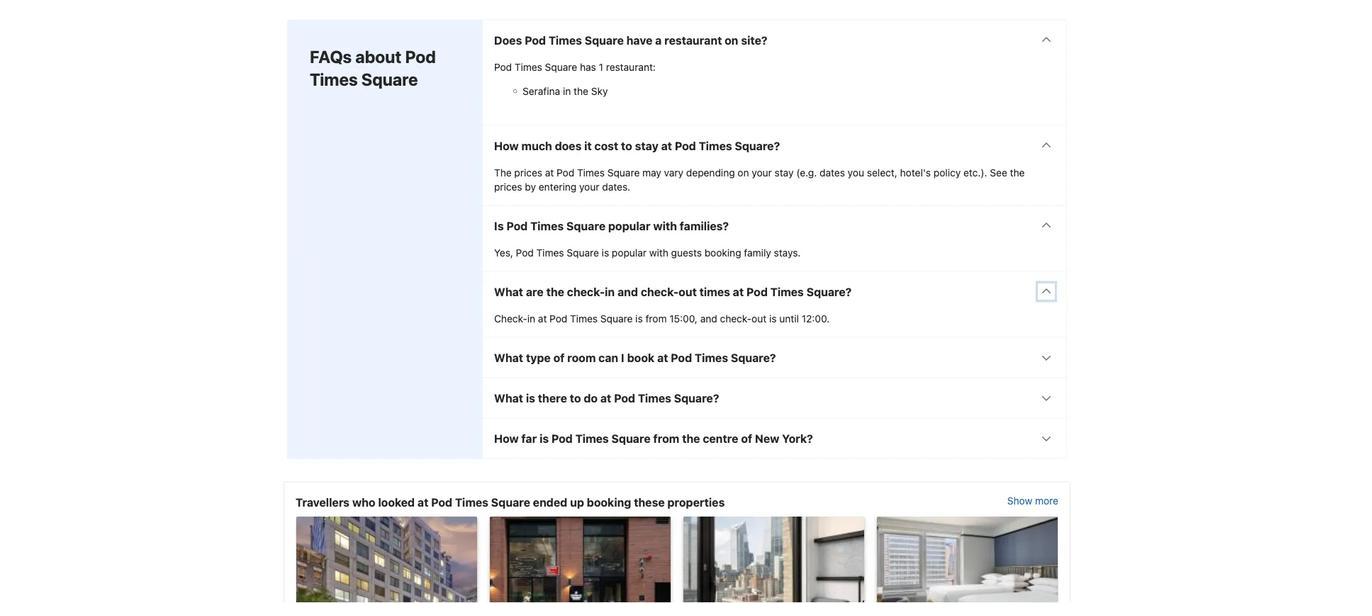 Task type: describe. For each thing, give the bounding box(es) containing it.
who
[[352, 496, 376, 509]]

centre
[[703, 432, 739, 446]]

vary
[[664, 167, 684, 179]]

pod up vary
[[675, 139, 696, 153]]

room
[[567, 351, 596, 365]]

up
[[570, 496, 584, 509]]

show more
[[1008, 495, 1059, 507]]

what for what type of room can i book at pod times square?
[[494, 351, 523, 365]]

guests
[[671, 247, 702, 259]]

are
[[526, 285, 544, 299]]

at inside 'the prices at pod times square may vary depending on your stay (e.g. dates you select, hotel's policy etc.). see the prices by entering your dates.'
[[545, 167, 554, 179]]

square? inside "dropdown button"
[[807, 285, 852, 299]]

at inside dropdown button
[[601, 392, 612, 405]]

until
[[780, 313, 799, 325]]

out inside "dropdown button"
[[679, 285, 697, 299]]

times inside 'the prices at pod times square may vary depending on your stay (e.g. dates you select, hotel's policy etc.). see the prices by entering your dates.'
[[577, 167, 605, 179]]

square up serafina in the sky
[[545, 61, 577, 73]]

a
[[655, 34, 662, 47]]

you
[[848, 167, 865, 179]]

yes,
[[494, 247, 513, 259]]

1
[[599, 61, 604, 73]]

the left sky
[[574, 85, 589, 97]]

how far is pod times square from the centre of new york? button
[[483, 419, 1067, 459]]

does pod times square have a restaurant on site?
[[494, 34, 768, 47]]

these
[[634, 496, 665, 509]]

faqs
[[310, 47, 352, 67]]

pod times square has 1 restaurant:
[[494, 61, 656, 73]]

far
[[522, 432, 537, 446]]

what is there to do at pod times square? button
[[483, 379, 1067, 418]]

on inside 'the prices at pod times square may vary depending on your stay (e.g. dates you select, hotel's policy etc.). see the prices by entering your dates.'
[[738, 167, 749, 179]]

looked
[[378, 496, 415, 509]]

pod right 'does'
[[525, 34, 546, 47]]

show
[[1008, 495, 1033, 507]]

the inside 'the prices at pod times square may vary depending on your stay (e.g. dates you select, hotel's policy etc.). see the prices by entering your dates.'
[[1010, 167, 1025, 179]]

at inside "dropdown button"
[[733, 285, 744, 299]]

pod inside "dropdown button"
[[747, 285, 768, 299]]

12:00.
[[802, 313, 830, 325]]

1 horizontal spatial your
[[752, 167, 772, 179]]

travellers who looked at pod times square ended up booking these properties
[[296, 496, 725, 509]]

square inside faqs about pod times square
[[362, 69, 418, 89]]

in inside "dropdown button"
[[605, 285, 615, 299]]

what type of room can i book at pod times square?
[[494, 351, 776, 365]]

has
[[580, 61, 596, 73]]

is up "book"
[[636, 313, 643, 325]]

0 horizontal spatial your
[[579, 181, 600, 193]]

i
[[621, 351, 625, 365]]

what for what is there to do at pod times square?
[[494, 392, 523, 405]]

pod up type
[[550, 313, 568, 325]]

is
[[494, 219, 504, 233]]

by
[[525, 181, 536, 193]]

is inside dropdown button
[[540, 432, 549, 446]]

is down the is pod times square popular with families?
[[602, 247, 609, 259]]

does
[[494, 34, 522, 47]]

travellers
[[296, 496, 350, 509]]

properties
[[668, 496, 725, 509]]

square inside does pod times square have a restaurant on site? dropdown button
[[585, 34, 624, 47]]

depending
[[686, 167, 735, 179]]

pod inside dropdown button
[[614, 392, 635, 405]]

family
[[744, 247, 771, 259]]

pod right is on the left
[[507, 219, 528, 233]]

about
[[356, 47, 402, 67]]

what are the check-in and check-out times at pod times square? button
[[483, 272, 1067, 312]]

at up vary
[[661, 139, 672, 153]]

select,
[[867, 167, 898, 179]]

times inside faqs about pod times square
[[310, 69, 358, 89]]

in for sky
[[563, 85, 571, 97]]

to inside dropdown button
[[570, 392, 581, 405]]

dates
[[820, 167, 845, 179]]

1 vertical spatial of
[[741, 432, 753, 446]]

does
[[555, 139, 582, 153]]

square inside the "how far is pod times square from the centre of new york?" dropdown button
[[612, 432, 651, 446]]

pod right far
[[552, 432, 573, 446]]

pod right yes,
[[516, 247, 534, 259]]

dates.
[[602, 181, 631, 193]]

pod down 15:00,
[[671, 351, 692, 365]]

is pod times square popular with families? button
[[483, 206, 1067, 246]]

15:00,
[[670, 313, 698, 325]]

0 vertical spatial from
[[646, 313, 667, 325]]

new
[[755, 432, 780, 446]]

ended
[[533, 496, 568, 509]]

it
[[584, 139, 592, 153]]

times inside dropdown button
[[638, 392, 672, 405]]

booking inside the accordion control element
[[705, 247, 742, 259]]



Task type: locate. For each thing, give the bounding box(es) containing it.
check-
[[567, 285, 605, 299], [641, 285, 679, 299], [720, 313, 752, 325]]

is inside dropdown button
[[526, 392, 535, 405]]

how left far
[[494, 432, 519, 446]]

at right "do"
[[601, 392, 612, 405]]

(e.g.
[[797, 167, 817, 179]]

check- right are at the left
[[567, 285, 605, 299]]

what type of room can i book at pod times square? button
[[483, 338, 1067, 378]]

square up the 1
[[585, 34, 624, 47]]

1 vertical spatial how
[[494, 432, 519, 446]]

is left 'until'
[[769, 313, 777, 325]]

there
[[538, 392, 567, 405]]

with left 'guests'
[[649, 247, 669, 259]]

0 horizontal spatial and
[[618, 285, 638, 299]]

2 how from the top
[[494, 432, 519, 446]]

2 horizontal spatial check-
[[720, 313, 752, 325]]

and right 15:00,
[[700, 313, 718, 325]]

prices down the
[[494, 181, 522, 193]]

2 horizontal spatial in
[[605, 285, 615, 299]]

with up yes, pod times square is popular with guests booking family stays.
[[653, 219, 677, 233]]

stay inside dropdown button
[[635, 139, 659, 153]]

0 horizontal spatial in
[[527, 313, 536, 325]]

pod down family
[[747, 285, 768, 299]]

what inside dropdown button
[[494, 392, 523, 405]]

with inside dropdown button
[[653, 219, 677, 233]]

0 vertical spatial and
[[618, 285, 638, 299]]

site?
[[741, 34, 768, 47]]

1 vertical spatial in
[[605, 285, 615, 299]]

1 vertical spatial stay
[[775, 167, 794, 179]]

pod inside faqs about pod times square
[[405, 47, 436, 67]]

pod up entering
[[557, 167, 575, 179]]

0 horizontal spatial booking
[[587, 496, 631, 509]]

can
[[599, 351, 619, 365]]

of right type
[[554, 351, 565, 365]]

sky
[[591, 85, 608, 97]]

check-in at pod times square is from 15:00, and check-out is until 12:00.
[[494, 313, 830, 325]]

booking down families? on the top right
[[705, 247, 742, 259]]

entering
[[539, 181, 577, 193]]

square left ended
[[491, 496, 530, 509]]

0 horizontal spatial to
[[570, 392, 581, 405]]

is right far
[[540, 432, 549, 446]]

your down how much does it cost to stay at pod times square? dropdown button
[[752, 167, 772, 179]]

square down about
[[362, 69, 418, 89]]

is pod times square popular with families?
[[494, 219, 729, 233]]

pod right about
[[405, 47, 436, 67]]

3 what from the top
[[494, 392, 523, 405]]

booking right up at the left bottom
[[587, 496, 631, 509]]

1 vertical spatial from
[[654, 432, 680, 446]]

in down yes, pod times square is popular with guests booking family stays.
[[605, 285, 615, 299]]

the inside dropdown button
[[682, 432, 700, 446]]

0 horizontal spatial stay
[[635, 139, 659, 153]]

2 vertical spatial what
[[494, 392, 523, 405]]

0 vertical spatial of
[[554, 351, 565, 365]]

1 horizontal spatial in
[[563, 85, 571, 97]]

how much does it cost to stay at pod times square?
[[494, 139, 780, 153]]

1 horizontal spatial stay
[[775, 167, 794, 179]]

0 vertical spatial what
[[494, 285, 523, 299]]

square up i in the bottom left of the page
[[601, 313, 633, 325]]

of left the new
[[741, 432, 753, 446]]

with
[[653, 219, 677, 233], [649, 247, 669, 259]]

accordion control element
[[482, 20, 1067, 459]]

how inside how much does it cost to stay at pod times square? dropdown button
[[494, 139, 519, 153]]

in down "pod times square has 1 restaurant:"
[[563, 85, 571, 97]]

square? inside dropdown button
[[674, 392, 719, 405]]

how for how far is pod times square from the centre of new york?
[[494, 432, 519, 446]]

0 vertical spatial prices
[[514, 167, 543, 179]]

square down what is there to do at pod times square?
[[612, 432, 651, 446]]

square? up 'the prices at pod times square may vary depending on your stay (e.g. dates you select, hotel's policy etc.). see the prices by entering your dates.'
[[735, 139, 780, 153]]

how for how much does it cost to stay at pod times square?
[[494, 139, 519, 153]]

pod down 'does'
[[494, 61, 512, 73]]

pod
[[525, 34, 546, 47], [405, 47, 436, 67], [494, 61, 512, 73], [675, 139, 696, 153], [557, 167, 575, 179], [507, 219, 528, 233], [516, 247, 534, 259], [747, 285, 768, 299], [550, 313, 568, 325], [671, 351, 692, 365], [614, 392, 635, 405], [552, 432, 573, 446], [431, 496, 453, 509]]

in down are at the left
[[527, 313, 536, 325]]

out up 15:00,
[[679, 285, 697, 299]]

1 horizontal spatial check-
[[641, 285, 679, 299]]

popular inside dropdown button
[[608, 219, 651, 233]]

1 vertical spatial what
[[494, 351, 523, 365]]

the prices at pod times square may vary depending on your stay (e.g. dates you select, hotel's policy etc.). see the prices by entering your dates.
[[494, 167, 1025, 193]]

0 vertical spatial how
[[494, 139, 519, 153]]

how
[[494, 139, 519, 153], [494, 432, 519, 446]]

the inside "dropdown button"
[[546, 285, 564, 299]]

stays.
[[774, 247, 801, 259]]

1 horizontal spatial to
[[621, 139, 633, 153]]

is
[[602, 247, 609, 259], [636, 313, 643, 325], [769, 313, 777, 325], [526, 392, 535, 405], [540, 432, 549, 446]]

on right depending
[[738, 167, 749, 179]]

times
[[549, 34, 582, 47], [515, 61, 542, 73], [310, 69, 358, 89], [699, 139, 732, 153], [577, 167, 605, 179], [531, 219, 564, 233], [537, 247, 564, 259], [771, 285, 804, 299], [570, 313, 598, 325], [695, 351, 728, 365], [638, 392, 672, 405], [576, 432, 609, 446], [455, 496, 489, 509]]

have
[[627, 34, 653, 47]]

stay up may
[[635, 139, 659, 153]]

prices
[[514, 167, 543, 179], [494, 181, 522, 193]]

check-
[[494, 313, 527, 325]]

1 vertical spatial prices
[[494, 181, 522, 193]]

what for what are the check-in and check-out times at pod times square?
[[494, 285, 523, 299]]

popular
[[608, 219, 651, 233], [612, 247, 647, 259]]

from left centre
[[654, 432, 680, 446]]

check- up the check-in at pod times square is from 15:00, and check-out is until 12:00.
[[641, 285, 679, 299]]

how up the
[[494, 139, 519, 153]]

popular down the is pod times square popular with families?
[[612, 247, 647, 259]]

how inside the "how far is pod times square from the centre of new york?" dropdown button
[[494, 432, 519, 446]]

what inside dropdown button
[[494, 351, 523, 365]]

1 vertical spatial on
[[738, 167, 749, 179]]

to inside dropdown button
[[621, 139, 633, 153]]

on
[[725, 34, 739, 47], [738, 167, 749, 179]]

what inside "dropdown button"
[[494, 285, 523, 299]]

the right are at the left
[[546, 285, 564, 299]]

of
[[554, 351, 565, 365], [741, 432, 753, 446]]

square? up what is there to do at pod times square? dropdown button at bottom
[[731, 351, 776, 365]]

stay
[[635, 139, 659, 153], [775, 167, 794, 179]]

to
[[621, 139, 633, 153], [570, 392, 581, 405]]

how far is pod times square from the centre of new york?
[[494, 432, 813, 446]]

what is there to do at pod times square?
[[494, 392, 719, 405]]

more
[[1035, 495, 1059, 507]]

what left there
[[494, 392, 523, 405]]

out left 'until'
[[752, 313, 767, 325]]

0 vertical spatial to
[[621, 139, 633, 153]]

at right looked
[[418, 496, 429, 509]]

out
[[679, 285, 697, 299], [752, 313, 767, 325]]

1 vertical spatial booking
[[587, 496, 631, 509]]

times
[[700, 285, 730, 299]]

1 vertical spatial with
[[649, 247, 669, 259]]

pod right looked
[[431, 496, 453, 509]]

the
[[494, 167, 512, 179]]

pod inside 'the prices at pod times square may vary depending on your stay (e.g. dates you select, hotel's policy etc.). see the prices by entering your dates.'
[[557, 167, 575, 179]]

your
[[752, 167, 772, 179], [579, 181, 600, 193]]

0 vertical spatial with
[[653, 219, 677, 233]]

at up entering
[[545, 167, 554, 179]]

1 vertical spatial to
[[570, 392, 581, 405]]

0 vertical spatial in
[[563, 85, 571, 97]]

1 horizontal spatial booking
[[705, 247, 742, 259]]

much
[[522, 139, 552, 153]]

0 vertical spatial out
[[679, 285, 697, 299]]

to right "cost"
[[621, 139, 633, 153]]

square?
[[735, 139, 780, 153], [807, 285, 852, 299], [731, 351, 776, 365], [674, 392, 719, 405]]

show more link
[[1008, 494, 1059, 511]]

and inside "dropdown button"
[[618, 285, 638, 299]]

serafina
[[523, 85, 560, 97]]

serafina in the sky
[[523, 85, 608, 97]]

square inside is pod times square popular with families? dropdown button
[[567, 219, 606, 233]]

square? up centre
[[674, 392, 719, 405]]

do
[[584, 392, 598, 405]]

stay left (e.g.
[[775, 167, 794, 179]]

0 vertical spatial on
[[725, 34, 739, 47]]

2 what from the top
[[494, 351, 523, 365]]

1 vertical spatial out
[[752, 313, 767, 325]]

see
[[990, 167, 1008, 179]]

what left type
[[494, 351, 523, 365]]

1 horizontal spatial out
[[752, 313, 767, 325]]

faqs about pod times square
[[310, 47, 436, 89]]

the left centre
[[682, 432, 700, 446]]

and
[[618, 285, 638, 299], [700, 313, 718, 325]]

what left are at the left
[[494, 285, 523, 299]]

the
[[574, 85, 589, 97], [1010, 167, 1025, 179], [546, 285, 564, 299], [682, 432, 700, 446]]

0 vertical spatial popular
[[608, 219, 651, 233]]

what
[[494, 285, 523, 299], [494, 351, 523, 365], [494, 392, 523, 405]]

book
[[627, 351, 655, 365]]

1 how from the top
[[494, 139, 519, 153]]

from inside dropdown button
[[654, 432, 680, 446]]

square down entering
[[567, 219, 606, 233]]

how much does it cost to stay at pod times square? button
[[483, 126, 1067, 166]]

0 vertical spatial your
[[752, 167, 772, 179]]

restaurant
[[665, 34, 722, 47]]

booking
[[705, 247, 742, 259], [587, 496, 631, 509]]

1 horizontal spatial and
[[700, 313, 718, 325]]

check- down times
[[720, 313, 752, 325]]

in
[[563, 85, 571, 97], [605, 285, 615, 299], [527, 313, 536, 325]]

times inside "dropdown button"
[[771, 285, 804, 299]]

to left "do"
[[570, 392, 581, 405]]

restaurant:
[[606, 61, 656, 73]]

is left there
[[526, 392, 535, 405]]

on inside dropdown button
[[725, 34, 739, 47]]

cost
[[595, 139, 619, 153]]

families?
[[680, 219, 729, 233]]

0 horizontal spatial out
[[679, 285, 697, 299]]

2 vertical spatial in
[[527, 313, 536, 325]]

0 vertical spatial booking
[[705, 247, 742, 259]]

1 vertical spatial your
[[579, 181, 600, 193]]

pod right "do"
[[614, 392, 635, 405]]

does pod times square have a restaurant on site? button
[[483, 20, 1067, 60]]

from left 15:00,
[[646, 313, 667, 325]]

at right "book"
[[657, 351, 668, 365]]

in for pod
[[527, 313, 536, 325]]

square down the is pod times square popular with families?
[[567, 247, 599, 259]]

prices up by at the left top of page
[[514, 167, 543, 179]]

hotel's
[[900, 167, 931, 179]]

1 vertical spatial popular
[[612, 247, 647, 259]]

stay inside 'the prices at pod times square may vary depending on your stay (e.g. dates you select, hotel's policy etc.). see the prices by entering your dates.'
[[775, 167, 794, 179]]

at right times
[[733, 285, 744, 299]]

at down are at the left
[[538, 313, 547, 325]]

policy
[[934, 167, 961, 179]]

type
[[526, 351, 551, 365]]

1 horizontal spatial of
[[741, 432, 753, 446]]

may
[[643, 167, 662, 179]]

square up dates. at left top
[[608, 167, 640, 179]]

square? up '12:00.'
[[807, 285, 852, 299]]

the right see on the top of the page
[[1010, 167, 1025, 179]]

square inside 'the prices at pod times square may vary depending on your stay (e.g. dates you select, hotel's policy etc.). see the prices by entering your dates.'
[[608, 167, 640, 179]]

on left site?
[[725, 34, 739, 47]]

0 horizontal spatial check-
[[567, 285, 605, 299]]

0 vertical spatial stay
[[635, 139, 659, 153]]

from
[[646, 313, 667, 325], [654, 432, 680, 446]]

0 horizontal spatial of
[[554, 351, 565, 365]]

yes, pod times square is popular with guests booking family stays.
[[494, 247, 801, 259]]

at
[[661, 139, 672, 153], [545, 167, 554, 179], [733, 285, 744, 299], [538, 313, 547, 325], [657, 351, 668, 365], [601, 392, 612, 405], [418, 496, 429, 509]]

york?
[[782, 432, 813, 446]]

what are the check-in and check-out times at pod times square?
[[494, 285, 852, 299]]

etc.).
[[964, 167, 988, 179]]

1 what from the top
[[494, 285, 523, 299]]

and up the check-in at pod times square is from 15:00, and check-out is until 12:00.
[[618, 285, 638, 299]]

popular up yes, pod times square is popular with guests booking family stays.
[[608, 219, 651, 233]]

your left dates. at left top
[[579, 181, 600, 193]]

1 vertical spatial and
[[700, 313, 718, 325]]



Task type: vqa. For each thing, say whether or not it's contained in the screenshot.
Does Pod Times Square have a restaurant on site? dropdown button
yes



